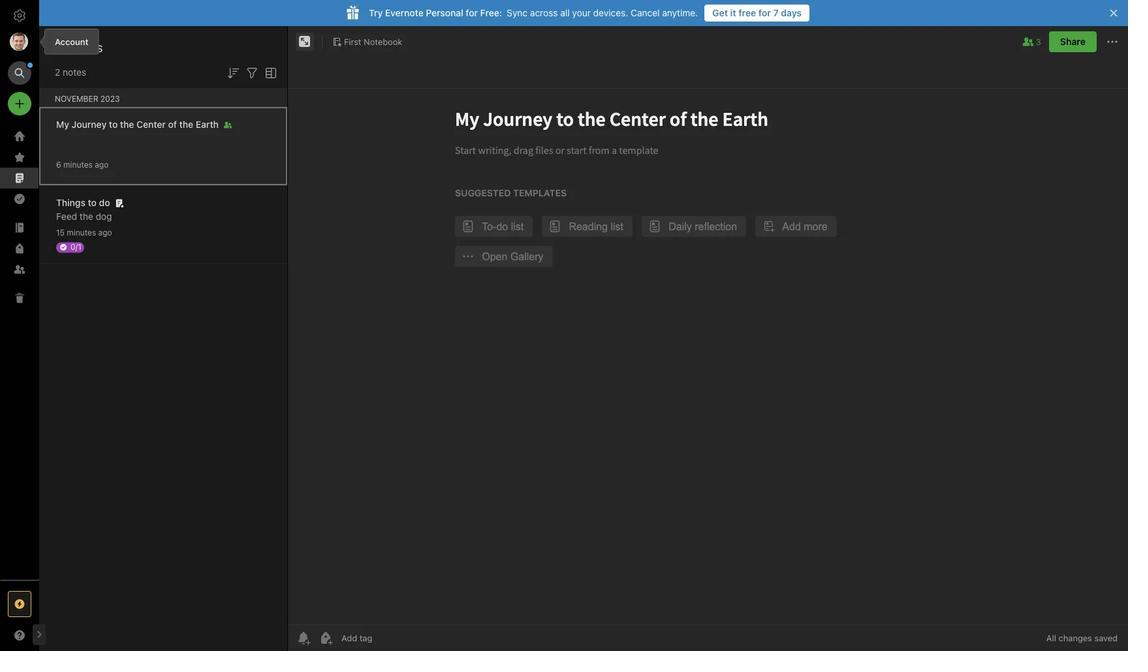 Task type: vqa. For each thing, say whether or not it's contained in the screenshot.
Settings icon
yes



Task type: describe. For each thing, give the bounding box(es) containing it.
Sort options field
[[225, 64, 241, 81]]

add a reminder image
[[296, 631, 312, 647]]

2 horizontal spatial the
[[179, 119, 193, 130]]

it
[[731, 8, 737, 18]]

7
[[774, 8, 779, 18]]

things to do
[[56, 198, 110, 208]]

1 vertical spatial to
[[88, 198, 97, 208]]

minutes for 6
[[63, 160, 93, 170]]

account image
[[10, 33, 28, 51]]

WHAT'S NEW field
[[0, 626, 39, 647]]

expand note image
[[297, 34, 313, 50]]

home image
[[12, 129, 27, 144]]

minutes for 15
[[67, 228, 96, 237]]

2
[[55, 67, 60, 78]]

notebook
[[364, 37, 403, 46]]

cancel
[[631, 8, 660, 18]]

do
[[99, 198, 110, 208]]

15 minutes ago
[[56, 228, 112, 237]]

first notebook
[[344, 37, 403, 46]]

2 notes
[[55, 67, 86, 78]]

View options field
[[260, 64, 279, 81]]

personal
[[426, 8, 464, 18]]

sync
[[507, 8, 528, 18]]

Add tag field
[[340, 633, 438, 644]]

ago for 15 minutes ago
[[98, 228, 112, 237]]

3 button
[[1021, 34, 1042, 50]]

across
[[530, 8, 558, 18]]

share
[[1061, 36, 1086, 47]]

my
[[56, 119, 69, 130]]

free:
[[481, 8, 502, 18]]

account
[[55, 37, 88, 46]]

notes
[[63, 67, 86, 78]]

notes
[[67, 39, 103, 55]]

ago for 6 minutes ago
[[95, 160, 109, 170]]

3
[[1037, 37, 1042, 47]]

all
[[561, 8, 570, 18]]

get it free for 7 days
[[713, 8, 802, 18]]

evernote
[[385, 8, 424, 18]]

saved
[[1095, 634, 1118, 644]]

dog
[[96, 211, 112, 222]]

Account field
[[0, 29, 39, 55]]

2023
[[100, 94, 120, 103]]

settings image
[[12, 8, 27, 24]]

1 horizontal spatial the
[[120, 119, 134, 130]]

all
[[1047, 634, 1057, 644]]

0/1
[[71, 243, 82, 252]]

anytime.
[[663, 8, 698, 18]]

upgrade image
[[12, 597, 27, 613]]



Task type: locate. For each thing, give the bounding box(es) containing it.
center
[[137, 119, 166, 130]]

0 vertical spatial to
[[109, 119, 118, 130]]

for inside button
[[759, 8, 771, 18]]

ago down dog
[[98, 228, 112, 237]]

0 horizontal spatial to
[[88, 198, 97, 208]]

add filters image
[[244, 65, 260, 81]]

more actions image
[[1105, 34, 1121, 50]]

6
[[56, 160, 61, 170]]

try evernote personal for free: sync across all your devices. cancel anytime.
[[369, 8, 698, 18]]

november 2023
[[55, 94, 120, 103]]

to right journey
[[109, 119, 118, 130]]

free
[[739, 8, 757, 18]]

try
[[369, 8, 383, 18]]

1 horizontal spatial for
[[759, 8, 771, 18]]

the
[[120, 119, 134, 130], [179, 119, 193, 130], [80, 211, 93, 222]]

days
[[781, 8, 802, 18]]

november
[[55, 94, 98, 103]]

0 horizontal spatial the
[[80, 211, 93, 222]]

15
[[56, 228, 65, 237]]

the down things to do
[[80, 211, 93, 222]]

to left do
[[88, 198, 97, 208]]

1 vertical spatial minutes
[[67, 228, 96, 237]]

1 vertical spatial ago
[[98, 228, 112, 237]]

share button
[[1050, 31, 1097, 52]]

0 vertical spatial minutes
[[63, 160, 93, 170]]

minutes right 6
[[63, 160, 93, 170]]

devices.
[[594, 8, 629, 18]]

all changes saved
[[1047, 634, 1118, 644]]

0 horizontal spatial for
[[466, 8, 478, 18]]

of
[[168, 119, 177, 130]]

More actions field
[[1105, 31, 1121, 52]]

changes
[[1059, 634, 1093, 644]]

first
[[344, 37, 362, 46]]

note window element
[[288, 26, 1129, 652]]

click to expand image
[[34, 628, 43, 643]]

get
[[713, 8, 728, 18]]

for left 7
[[759, 8, 771, 18]]

for for 7
[[759, 8, 771, 18]]

1 horizontal spatial to
[[109, 119, 118, 130]]

to
[[109, 119, 118, 130], [88, 198, 97, 208]]

journey
[[72, 119, 107, 130]]

your
[[573, 8, 591, 18]]

get it free for 7 days button
[[705, 5, 810, 22]]

earth
[[196, 119, 219, 130]]

for left free:
[[466, 8, 478, 18]]

feed
[[56, 211, 77, 222]]

minutes up 0/1
[[67, 228, 96, 237]]

for for free:
[[466, 8, 478, 18]]

2 for from the left
[[759, 8, 771, 18]]

first notebook button
[[328, 33, 407, 51]]

my journey to the center of the earth
[[56, 119, 219, 130]]

the right of
[[179, 119, 193, 130]]

minutes
[[63, 160, 93, 170], [67, 228, 96, 237]]

ago
[[95, 160, 109, 170], [98, 228, 112, 237]]

ago up do
[[95, 160, 109, 170]]

the left center
[[120, 119, 134, 130]]

0 vertical spatial ago
[[95, 160, 109, 170]]

6 minutes ago
[[56, 160, 109, 170]]

feed the dog
[[56, 211, 112, 222]]

Add filters field
[[244, 64, 260, 81]]

tree
[[0, 126, 39, 580]]

things
[[56, 198, 86, 208]]

Note Editor text field
[[288, 89, 1129, 625]]

account tooltip
[[35, 29, 99, 55]]

add tag image
[[318, 631, 334, 647]]

for
[[466, 8, 478, 18], [759, 8, 771, 18]]

1 for from the left
[[466, 8, 478, 18]]



